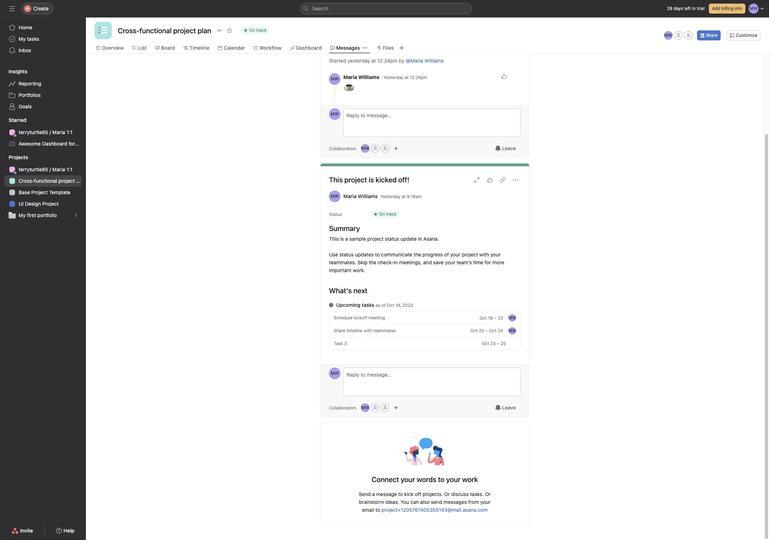Task type: vqa. For each thing, say whether or not it's contained in the screenshot.
rocket icon
no



Task type: describe. For each thing, give the bounding box(es) containing it.
skip
[[358, 260, 368, 266]]

oct left 24 on the right bottom of the page
[[489, 328, 497, 334]]

invite button
[[7, 525, 38, 538]]

update
[[401, 236, 417, 242]]

insights element
[[0, 65, 86, 114]]

upcoming tasks as of oct 19, 2023
[[336, 302, 413, 308]]

your up team's
[[450, 252, 461, 258]]

oct 19 – 23
[[480, 316, 503, 321]]

kicked
[[376, 176, 397, 184]]

messages
[[336, 45, 360, 51]]

trial
[[697, 6, 705, 11]]

19,
[[396, 303, 401, 308]]

yesterday inside maria williams yesterday at 9:18am
[[381, 194, 401, 199]]

on track button
[[238, 25, 273, 35]]

first
[[27, 212, 36, 219]]

send
[[431, 500, 442, 506]]

task 3
[[334, 341, 347, 347]]

board link
[[155, 44, 175, 52]]

template
[[49, 189, 70, 196]]

work.
[[353, 268, 366, 274]]

add to starred image
[[227, 28, 233, 33]]

0 vertical spatial in
[[692, 6, 696, 11]]

0 vertical spatial 23
[[498, 316, 503, 321]]

list image
[[99, 26, 107, 35]]

base project template
[[19, 189, 70, 196]]

billing
[[722, 6, 734, 11]]

terryturtle85 / maria 1:1 link for functional
[[4, 164, 82, 176]]

1 horizontal spatial track
[[386, 212, 397, 217]]

left
[[685, 6, 691, 11]]

messages link
[[331, 44, 360, 52]]

important
[[329, 268, 352, 274]]

1 horizontal spatial dashboard
[[296, 45, 322, 51]]

/ for dashboard
[[50, 129, 51, 135]]

ui design project
[[19, 201, 59, 207]]

my tasks
[[19, 36, 39, 42]]

ui design project link
[[4, 198, 82, 210]]

williams for ·
[[359, 74, 380, 80]]

@maria williams link
[[406, 58, 444, 64]]

1 leave from the top
[[502, 145, 516, 152]]

in inside 'use status updates to communicate the progress of your project with your teammates. skip the check-in meetings, and save your team's time for more important work.'
[[394, 260, 398, 266]]

schedule
[[334, 316, 353, 321]]

terryturtle85 / maria 1:1 link for dashboard
[[4, 127, 82, 138]]

1 horizontal spatial status
[[385, 236, 399, 242]]

1 vertical spatial is
[[340, 236, 344, 242]]

2 or from the left
[[485, 492, 491, 498]]

functional
[[34, 178, 57, 184]]

starred
[[9, 117, 26, 123]]

for inside 'use status updates to communicate the progress of your project with your teammates. skip the check-in meetings, and save your team's time for more important work.'
[[485, 260, 491, 266]]

project left the kicked
[[345, 176, 367, 184]]

tasks
[[27, 36, 39, 42]]

kick
[[404, 492, 414, 498]]

1 vertical spatial with
[[364, 328, 372, 334]]

create button
[[21, 3, 53, 14]]

add billing info
[[712, 6, 743, 11]]

timeline
[[347, 328, 363, 334]]

·
[[381, 74, 382, 80]]

your work
[[446, 476, 478, 484]]

email
[[362, 508, 374, 514]]

started yesterday at 12:24pm by @maria williams
[[329, 58, 444, 64]]

yesterday inside maria williams · yesterday at 12:24pm
[[384, 75, 404, 80]]

connect
[[372, 476, 399, 484]]

updates
[[355, 252, 374, 258]]

teammates
[[374, 328, 396, 334]]

– for 25
[[497, 341, 500, 347]]

your right save
[[445, 260, 456, 266]]

calendar link
[[218, 44, 245, 52]]

overview link
[[96, 44, 124, 52]]

1 horizontal spatial on track
[[379, 212, 397, 217]]

1:1 for for
[[66, 129, 72, 135]]

list link
[[132, 44, 147, 52]]

share button
[[697, 30, 721, 40]]

with inside 'use status updates to communicate the progress of your project with your teammates. skip the check-in meetings, and save your team's time for more important work.'
[[480, 252, 489, 258]]

maria inside starred element
[[52, 129, 65, 135]]

timeline link
[[184, 44, 210, 52]]

maria williams yesterday at 9:18am
[[344, 193, 422, 200]]

files link
[[377, 44, 394, 52]]

on track inside on track dropdown button
[[249, 28, 267, 33]]

starred button
[[0, 117, 26, 124]]

awesome
[[19, 141, 41, 147]]

communicate
[[381, 252, 412, 258]]

at inside maria williams yesterday at 9:18am
[[402, 194, 406, 199]]

as
[[376, 303, 381, 308]]

0 horizontal spatial a
[[345, 236, 348, 242]]

29
[[667, 6, 673, 11]]

1:1 for project
[[66, 167, 72, 173]]

see details, my first portfolio image
[[74, 213, 78, 218]]

projects element
[[0, 151, 86, 223]]

status inside 'use status updates to communicate the progress of your project with your teammates. skip the check-in meetings, and save your team's time for more important work.'
[[340, 252, 354, 258]]

☕ image
[[344, 81, 355, 93]]

search
[[312, 5, 328, 11]]

terryturtle85 / maria 1:1 for dashboard
[[19, 129, 72, 135]]

maria inside projects element
[[52, 167, 65, 173]]

meetings,
[[399, 260, 422, 266]]

kickoff
[[354, 316, 368, 321]]

timeline
[[189, 45, 210, 51]]

add tab image
[[399, 45, 405, 51]]

/ for functional
[[50, 167, 51, 173]]

0 horizontal spatial 12:24pm
[[377, 58, 398, 64]]

to for your work
[[438, 476, 445, 484]]

at inside maria williams · yesterday at 12:24pm
[[405, 75, 409, 80]]

my for my first portfolio
[[19, 212, 26, 219]]

projects.
[[423, 492, 443, 498]]

this for this is a sample project status update in asana.
[[329, 236, 339, 242]]

share timeline with teammates
[[334, 328, 396, 334]]

of inside upcoming tasks as of oct 19, 2023
[[382, 303, 386, 308]]

progress
[[423, 252, 443, 258]]

this is a sample project status update in asana.
[[329, 236, 439, 242]]

@maria
[[406, 58, 423, 64]]

search list box
[[300, 3, 472, 14]]

meeting
[[369, 316, 385, 321]]

my for my tasks
[[19, 36, 26, 42]]

add
[[712, 6, 721, 11]]

0 horizontal spatial the
[[369, 260, 377, 266]]

use status updates to communicate the progress of your project with your teammates. skip the check-in meetings, and save your team's time for more important work.
[[329, 252, 506, 274]]

this project is kicked off! link
[[329, 176, 410, 184]]

task
[[334, 341, 343, 347]]

your up kick
[[401, 476, 415, 484]]

more actions image
[[513, 177, 519, 183]]

0 vertical spatial is
[[369, 176, 374, 184]]

project right sample
[[367, 236, 384, 242]]

summary
[[329, 225, 360, 233]]

1 horizontal spatial on
[[379, 212, 385, 217]]

by
[[399, 58, 405, 64]]

off
[[415, 492, 422, 498]]

my first portfolio
[[19, 212, 57, 219]]

your inside send a message to kick off projects. or discuss tasks. or brainstorm ideas. you can also send messages from your email to
[[481, 500, 491, 506]]

words
[[417, 476, 437, 484]]

project inside 'use status updates to communicate the progress of your project with your teammates. skip the check-in meetings, and save your team's time for more important work.'
[[462, 252, 478, 258]]

to right email on the bottom left of page
[[376, 508, 380, 514]]

you
[[401, 500, 409, 506]]

send a message to kick off projects. or discuss tasks. or brainstorm ideas. you can also send messages from your email to
[[359, 492, 491, 514]]

to for communicate
[[375, 252, 380, 258]]

insights
[[9, 68, 27, 75]]

copy link image
[[500, 177, 506, 183]]

messages
[[444, 500, 467, 506]]

upcoming tasks
[[336, 302, 375, 308]]

can
[[411, 500, 419, 506]]



Task type: locate. For each thing, give the bounding box(es) containing it.
1 vertical spatial for
[[485, 260, 491, 266]]

to
[[375, 252, 380, 258], [438, 476, 445, 484], [398, 492, 403, 498], [376, 508, 380, 514]]

/
[[50, 129, 51, 135], [50, 167, 51, 173]]

oct
[[387, 303, 394, 308], [480, 316, 487, 321], [471, 328, 478, 334], [489, 328, 497, 334], [482, 341, 489, 347]]

0 vertical spatial track
[[256, 28, 267, 33]]

0 vertical spatial status
[[385, 236, 399, 242]]

1:1 up awesome dashboard for new project on the top of page
[[66, 129, 72, 135]]

my tasks link
[[4, 33, 82, 45]]

1 this from the top
[[329, 176, 343, 184]]

base project template link
[[4, 187, 82, 198]]

0 horizontal spatial in
[[394, 260, 398, 266]]

oct for oct 20
[[471, 328, 478, 334]]

inbox link
[[4, 45, 82, 56]]

my inside global element
[[19, 36, 26, 42]]

more
[[493, 260, 504, 266]]

1 vertical spatial 23
[[491, 341, 496, 347]]

0 horizontal spatial for
[[69, 141, 75, 147]]

0 horizontal spatial with
[[364, 328, 372, 334]]

1 horizontal spatial 23
[[498, 316, 503, 321]]

share for share
[[706, 33, 718, 38]]

12:24pm down files link
[[377, 58, 398, 64]]

1 vertical spatial maria williams link
[[344, 193, 378, 200]]

at
[[372, 58, 376, 64], [405, 75, 409, 80], [402, 194, 406, 199]]

0 horizontal spatial status
[[340, 252, 354, 258]]

terryturtle85 / maria 1:1 link up functional
[[4, 164, 82, 176]]

2 add or remove collaborators image from the top
[[394, 406, 398, 411]]

full screen image
[[474, 177, 480, 183]]

2 vertical spatial project
[[42, 201, 59, 207]]

oct left 20
[[471, 328, 478, 334]]

project up portfolio
[[42, 201, 59, 207]]

to for kick
[[398, 492, 403, 498]]

of inside 'use status updates to communicate the progress of your project with your teammates. skip the check-in meetings, and save your team's time for more important work.'
[[444, 252, 449, 258]]

23
[[498, 316, 503, 321], [491, 341, 496, 347]]

1 vertical spatial at
[[405, 75, 409, 80]]

maria up awesome dashboard for new project on the top of page
[[52, 129, 65, 135]]

status
[[385, 236, 399, 242], [340, 252, 354, 258]]

2 collaborators from the top
[[329, 406, 356, 411]]

– left the '25'
[[497, 341, 500, 347]]

/ up cross-functional project plan
[[50, 167, 51, 173]]

files
[[383, 45, 394, 51]]

oct for oct 23
[[482, 341, 489, 347]]

terryturtle85 for cross-
[[19, 167, 48, 173]]

my left tasks
[[19, 36, 26, 42]]

0 horizontal spatial on
[[249, 28, 255, 33]]

terryturtle85 for awesome
[[19, 129, 48, 135]]

design
[[25, 201, 41, 207]]

help button
[[52, 525, 79, 538]]

1 or from the left
[[444, 492, 450, 498]]

0 vertical spatial for
[[69, 141, 75, 147]]

to left kick
[[398, 492, 403, 498]]

share up task 3 at the bottom of the page
[[334, 328, 346, 334]]

create
[[33, 5, 49, 11]]

1 horizontal spatial –
[[494, 316, 497, 321]]

collaborators for second add or remove collaborators image from the top of the page
[[329, 406, 356, 411]]

0 vertical spatial williams
[[425, 58, 444, 64]]

0 vertical spatial yesterday
[[384, 75, 404, 80]]

at right yesterday
[[372, 58, 376, 64]]

1 vertical spatial this
[[329, 236, 339, 242]]

maria down this project is kicked off! link
[[344, 193, 357, 200]]

2 leave from the top
[[502, 405, 516, 411]]

1 vertical spatial leave
[[502, 405, 516, 411]]

0 vertical spatial add or remove collaborators image
[[394, 147, 398, 151]]

to inside 'use status updates to communicate the progress of your project with your teammates. skip the check-in meetings, and save your team's time for more important work.'
[[375, 252, 380, 258]]

2 vertical spatial in
[[394, 260, 398, 266]]

0 vertical spatial collaborators
[[329, 146, 356, 151]]

12:24pm inside maria williams · yesterday at 12:24pm
[[410, 75, 428, 80]]

2 vertical spatial williams
[[358, 193, 378, 200]]

send
[[359, 492, 371, 498]]

0 horizontal spatial is
[[340, 236, 344, 242]]

– right the 19
[[494, 316, 497, 321]]

yesterday down the kicked
[[381, 194, 401, 199]]

0 vertical spatial 1:1
[[66, 129, 72, 135]]

/ inside projects element
[[50, 167, 51, 173]]

terryturtle85
[[19, 129, 48, 135], [19, 167, 48, 173]]

2 terryturtle85 from the top
[[19, 167, 48, 173]]

share for share timeline with teammates
[[334, 328, 346, 334]]

dashboard inside starred element
[[42, 141, 67, 147]]

project up ui design project
[[31, 189, 48, 196]]

or up messages on the bottom right of the page
[[444, 492, 450, 498]]

terryturtle85 / maria 1:1 link up awesome
[[4, 127, 82, 138]]

1 vertical spatial a
[[372, 492, 375, 498]]

the
[[414, 252, 421, 258], [369, 260, 377, 266]]

on right add to starred image on the left of page
[[249, 28, 255, 33]]

0 vertical spatial terryturtle85
[[19, 129, 48, 135]]

– for oct
[[486, 328, 488, 334]]

0 vertical spatial terryturtle85 / maria 1:1 link
[[4, 127, 82, 138]]

1 vertical spatial terryturtle85
[[19, 167, 48, 173]]

0 vertical spatial 12:24pm
[[377, 58, 398, 64]]

track
[[256, 28, 267, 33], [386, 212, 397, 217]]

overview
[[102, 45, 124, 51]]

the up meetings,
[[414, 252, 421, 258]]

project
[[88, 141, 105, 147], [31, 189, 48, 196], [42, 201, 59, 207]]

your
[[450, 252, 461, 258], [491, 252, 501, 258], [445, 260, 456, 266], [401, 476, 415, 484], [481, 500, 491, 506]]

of right progress
[[444, 252, 449, 258]]

– for 23
[[494, 316, 497, 321]]

–
[[494, 316, 497, 321], [486, 328, 488, 334], [497, 341, 500, 347]]

0 horizontal spatial or
[[444, 492, 450, 498]]

1 vertical spatial my
[[19, 212, 26, 219]]

2 maria williams link from the top
[[344, 193, 378, 200]]

0 vertical spatial dashboard
[[296, 45, 322, 51]]

this project is kicked off!
[[329, 176, 410, 184]]

1 maria williams link from the top
[[344, 74, 380, 80]]

12:24pm down @maria
[[410, 75, 428, 80]]

for right time on the right of the page
[[485, 260, 491, 266]]

1 vertical spatial project
[[31, 189, 48, 196]]

with right timeline
[[364, 328, 372, 334]]

1:1 inside projects element
[[66, 167, 72, 173]]

new
[[76, 141, 87, 147]]

global element
[[0, 18, 86, 61]]

1 my from the top
[[19, 36, 26, 42]]

terryturtle85 / maria 1:1 inside projects element
[[19, 167, 72, 173]]

2 terryturtle85 / maria 1:1 link from the top
[[4, 164, 82, 176]]

0 horizontal spatial track
[[256, 28, 267, 33]]

info
[[735, 6, 743, 11]]

2 horizontal spatial in
[[692, 6, 696, 11]]

1 vertical spatial terryturtle85 / maria 1:1 link
[[4, 164, 82, 176]]

1 vertical spatial 12:24pm
[[410, 75, 428, 80]]

maria up cross-functional project plan
[[52, 167, 65, 173]]

terryturtle85 inside projects element
[[19, 167, 48, 173]]

1 horizontal spatial or
[[485, 492, 491, 498]]

for inside starred element
[[69, 141, 75, 147]]

is left the kicked
[[369, 176, 374, 184]]

maria williams link down this project is kicked off! link
[[344, 193, 378, 200]]

1 vertical spatial terryturtle85 / maria 1:1
[[19, 167, 72, 173]]

0 horizontal spatial –
[[486, 328, 488, 334]]

1 vertical spatial williams
[[359, 74, 380, 80]]

1 terryturtle85 / maria 1:1 link from the top
[[4, 127, 82, 138]]

1 vertical spatial dashboard
[[42, 141, 67, 147]]

connect your words to your work
[[372, 476, 478, 484]]

1 terryturtle85 from the top
[[19, 129, 48, 135]]

oct for oct 19
[[480, 316, 487, 321]]

2 vertical spatial –
[[497, 341, 500, 347]]

0 horizontal spatial 23
[[491, 341, 496, 347]]

tab actions image
[[363, 46, 367, 50]]

0 vertical spatial –
[[494, 316, 497, 321]]

on inside dropdown button
[[249, 28, 255, 33]]

2 leave button from the top
[[491, 402, 521, 415]]

maria williams link up ☕ "image"
[[344, 74, 380, 80]]

share inside button
[[706, 33, 718, 38]]

oct 20 – oct 24
[[471, 328, 503, 334]]

in left asana.
[[418, 236, 422, 242]]

1 1:1 from the top
[[66, 129, 72, 135]]

on down maria williams yesterday at 9:18am
[[379, 212, 385, 217]]

24
[[498, 328, 503, 334]]

/ up the awesome dashboard for new project link
[[50, 129, 51, 135]]

my
[[19, 36, 26, 42], [19, 212, 26, 219]]

on track down maria williams yesterday at 9:18am
[[379, 212, 397, 217]]

is down the summary
[[340, 236, 344, 242]]

awesome dashboard for new project link
[[4, 138, 105, 150]]

reporting
[[19, 81, 41, 87]]

0 horizontal spatial dashboard
[[42, 141, 67, 147]]

1:1 inside starred element
[[66, 129, 72, 135]]

williams left ·
[[359, 74, 380, 80]]

terryturtle85 / maria 1:1 up the awesome dashboard for new project link
[[19, 129, 72, 135]]

oct inside upcoming tasks as of oct 19, 2023
[[387, 303, 394, 308]]

and
[[423, 260, 432, 266]]

project inside "link"
[[31, 189, 48, 196]]

0 vertical spatial this
[[329, 176, 343, 184]]

a inside send a message to kick off projects. or discuss tasks. or brainstorm ideas. you can also send messages from your email to
[[372, 492, 375, 498]]

0 vertical spatial the
[[414, 252, 421, 258]]

your up more at the top
[[491, 252, 501, 258]]

list
[[138, 45, 147, 51]]

19
[[488, 316, 493, 321]]

awesome dashboard for new project
[[19, 141, 105, 147]]

check-
[[378, 260, 394, 266]]

3
[[344, 341, 347, 347]]

calendar
[[224, 45, 245, 51]]

23 left the '25'
[[491, 341, 496, 347]]

0 vertical spatial terryturtle85 / maria 1:1
[[19, 129, 72, 135]]

brainstorm
[[359, 500, 384, 506]]

status up communicate
[[385, 236, 399, 242]]

terryturtle85 / maria 1:1 link
[[4, 127, 82, 138], [4, 164, 82, 176]]

oct left the 19
[[480, 316, 487, 321]]

terryturtle85 / maria 1:1 up functional
[[19, 167, 72, 173]]

in down communicate
[[394, 260, 398, 266]]

on track up workflow link
[[249, 28, 267, 33]]

0 vertical spatial leave
[[502, 145, 516, 152]]

at down @maria
[[405, 75, 409, 80]]

mw button
[[664, 31, 673, 40], [329, 73, 341, 85], [329, 109, 341, 120], [361, 144, 370, 153], [329, 368, 341, 380], [361, 404, 370, 413]]

status
[[329, 212, 342, 217]]

terryturtle85 / maria 1:1 inside starred element
[[19, 129, 72, 135]]

2 this from the top
[[329, 236, 339, 242]]

schedule kickoff meeting
[[334, 316, 385, 321]]

23 right the 19
[[498, 316, 503, 321]]

dashboard link
[[290, 44, 322, 52]]

share down add
[[706, 33, 718, 38]]

0 vertical spatial a
[[345, 236, 348, 242]]

collaborators
[[329, 146, 356, 151], [329, 406, 356, 411]]

in right left
[[692, 6, 696, 11]]

cross-functional project plan
[[19, 178, 86, 184]]

1 / from the top
[[50, 129, 51, 135]]

my inside projects element
[[19, 212, 26, 219]]

1 leave button from the top
[[491, 142, 521, 155]]

1 horizontal spatial with
[[480, 252, 489, 258]]

from
[[468, 500, 479, 506]]

1 vertical spatial on track
[[379, 212, 397, 217]]

track down maria williams yesterday at 9:18am
[[386, 212, 397, 217]]

williams down this project is kicked off! link
[[358, 193, 378, 200]]

goals link
[[4, 101, 82, 112]]

0 horizontal spatial share
[[334, 328, 346, 334]]

oct down oct 20 – oct 24
[[482, 341, 489, 347]]

1 vertical spatial track
[[386, 212, 397, 217]]

on track
[[249, 28, 267, 33], [379, 212, 397, 217]]

your down tasks.
[[481, 500, 491, 506]]

show options image
[[217, 28, 223, 33]]

starred element
[[0, 114, 105, 151]]

at left the 9:18am
[[402, 194, 406, 199]]

a down the summary
[[345, 236, 348, 242]]

with up time on the right of the page
[[480, 252, 489, 258]]

invite
[[20, 528, 33, 534]]

this for this project is kicked off!
[[329, 176, 343, 184]]

cross-functional project plan link
[[4, 176, 86, 187]]

time
[[473, 260, 484, 266]]

yesterday right ·
[[384, 75, 404, 80]]

goals
[[19, 104, 32, 110]]

project up "template"
[[58, 178, 75, 184]]

12:24pm
[[377, 58, 398, 64], [410, 75, 428, 80]]

in
[[692, 6, 696, 11], [418, 236, 422, 242], [394, 260, 398, 266]]

0 likes. click to like this task image
[[502, 73, 507, 79]]

1 vertical spatial on
[[379, 212, 385, 217]]

terryturtle85 up awesome
[[19, 129, 48, 135]]

1 vertical spatial add or remove collaborators image
[[394, 406, 398, 411]]

insights button
[[0, 68, 27, 75]]

1 vertical spatial share
[[334, 328, 346, 334]]

project right new
[[88, 141, 105, 147]]

team's
[[457, 260, 472, 266]]

project inside starred element
[[88, 141, 105, 147]]

2 horizontal spatial –
[[497, 341, 500, 347]]

1 horizontal spatial for
[[485, 260, 491, 266]]

leave button for 2nd add or remove collaborators image from the bottom of the page
[[491, 142, 521, 155]]

this up 'status'
[[329, 176, 343, 184]]

this down the summary
[[329, 236, 339, 242]]

1 horizontal spatial share
[[706, 33, 718, 38]]

yesterday
[[348, 58, 370, 64]]

2 vertical spatial at
[[402, 194, 406, 199]]

1 add or remove collaborators image from the top
[[394, 147, 398, 151]]

williams for yesterday
[[358, 193, 378, 200]]

use
[[329, 252, 338, 258]]

1 vertical spatial of
[[382, 303, 386, 308]]

leave button for second add or remove collaborators image from the top of the page
[[491, 402, 521, 415]]

1:1 up cross-functional project plan
[[66, 167, 72, 173]]

projects button
[[0, 154, 28, 161]]

1 vertical spatial yesterday
[[381, 194, 401, 199]]

0 vertical spatial leave button
[[491, 142, 521, 155]]

maria up ☕ "image"
[[344, 74, 357, 80]]

help
[[63, 528, 74, 534]]

add or remove collaborators image
[[394, 147, 398, 151], [394, 406, 398, 411]]

1 horizontal spatial of
[[444, 252, 449, 258]]

None text field
[[116, 24, 213, 37]]

1 terryturtle85 / maria 1:1 from the top
[[19, 129, 72, 135]]

2023
[[403, 303, 413, 308]]

1 vertical spatial 1:1
[[66, 167, 72, 173]]

2 1:1 from the top
[[66, 167, 72, 173]]

collaborators for 2nd add or remove collaborators image from the bottom of the page
[[329, 146, 356, 151]]

workflow
[[260, 45, 282, 51]]

1 vertical spatial the
[[369, 260, 377, 266]]

1 horizontal spatial the
[[414, 252, 421, 258]]

0 horizontal spatial of
[[382, 303, 386, 308]]

terryturtle85 up 'cross-' at the left top
[[19, 167, 48, 173]]

terryturtle85 / maria 1:1
[[19, 129, 72, 135], [19, 167, 72, 173]]

discuss
[[451, 492, 469, 498]]

project up team's
[[462, 252, 478, 258]]

1 collaborators from the top
[[329, 146, 356, 151]]

2 terryturtle85 / maria 1:1 from the top
[[19, 167, 72, 173]]

1 horizontal spatial 12:24pm
[[410, 75, 428, 80]]

oct left 19, in the right bottom of the page
[[387, 303, 394, 308]]

asana.
[[424, 236, 439, 242]]

1 horizontal spatial in
[[418, 236, 422, 242]]

to up check-
[[375, 252, 380, 258]]

reporting link
[[4, 78, 82, 90]]

a up brainstorm
[[372, 492, 375, 498]]

project
[[345, 176, 367, 184], [58, 178, 75, 184], [367, 236, 384, 242], [462, 252, 478, 258]]

0 horizontal spatial on track
[[249, 28, 267, 33]]

on
[[249, 28, 255, 33], [379, 212, 385, 217]]

maria williams · yesterday at 12:24pm
[[344, 74, 428, 80]]

terryturtle85 inside starred element
[[19, 129, 48, 135]]

29 days left in trial
[[667, 6, 705, 11]]

track up workflow link
[[256, 28, 267, 33]]

0 vertical spatial of
[[444, 252, 449, 258]]

– right 20
[[486, 328, 488, 334]]

my left first
[[19, 212, 26, 219]]

for left new
[[69, 141, 75, 147]]

track inside dropdown button
[[256, 28, 267, 33]]

to right words
[[438, 476, 445, 484]]

0 vertical spatial on
[[249, 28, 255, 33]]

status up teammates.
[[340, 252, 354, 258]]

or right tasks.
[[485, 492, 491, 498]]

williams right @maria
[[425, 58, 444, 64]]

2 / from the top
[[50, 167, 51, 173]]

sample
[[350, 236, 366, 242]]

started
[[329, 58, 346, 64]]

base
[[19, 189, 30, 196]]

1 vertical spatial in
[[418, 236, 422, 242]]

1 vertical spatial –
[[486, 328, 488, 334]]

1 vertical spatial /
[[50, 167, 51, 173]]

0 vertical spatial my
[[19, 36, 26, 42]]

of right as
[[382, 303, 386, 308]]

the right skip
[[369, 260, 377, 266]]

0 vertical spatial at
[[372, 58, 376, 64]]

0 vertical spatial with
[[480, 252, 489, 258]]

2 my from the top
[[19, 212, 26, 219]]

0 vertical spatial maria williams link
[[344, 74, 380, 80]]

0 likes. click to like this task image
[[487, 177, 493, 183]]

0 vertical spatial on track
[[249, 28, 267, 33]]

hide sidebar image
[[9, 6, 15, 11]]

1 vertical spatial leave button
[[491, 402, 521, 415]]

0 vertical spatial project
[[88, 141, 105, 147]]

0 vertical spatial /
[[50, 129, 51, 135]]

1 horizontal spatial is
[[369, 176, 374, 184]]

terryturtle85 / maria 1:1 for functional
[[19, 167, 72, 173]]

1 vertical spatial status
[[340, 252, 354, 258]]

/ inside starred element
[[50, 129, 51, 135]]



